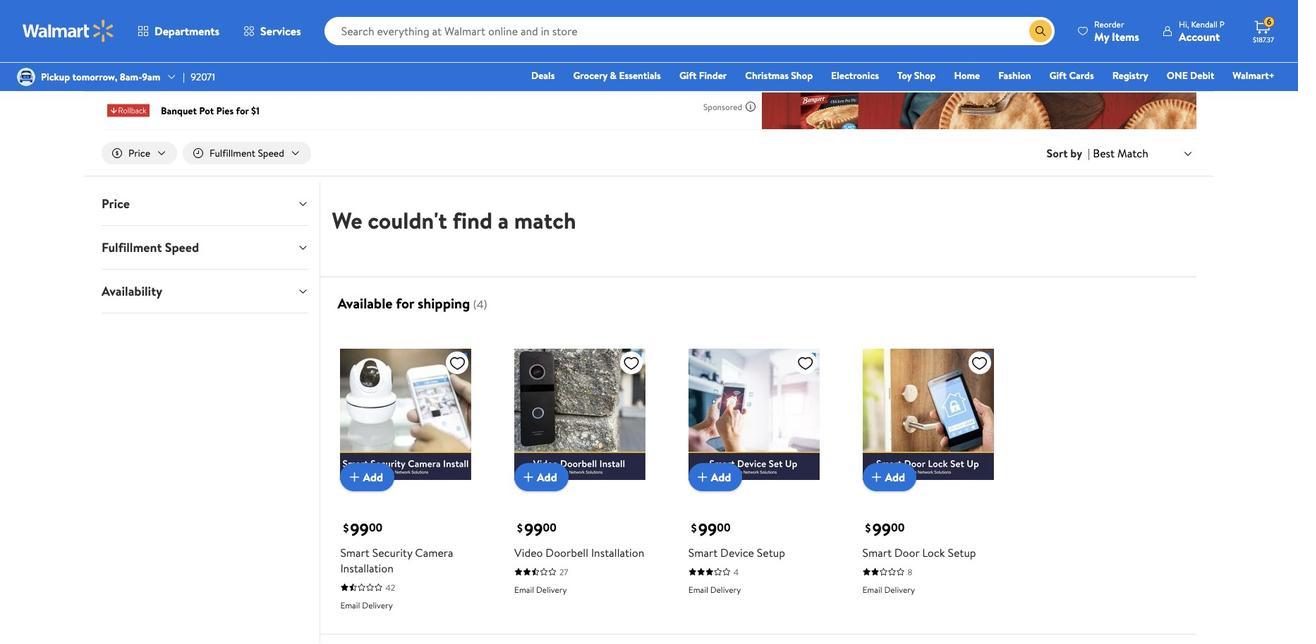 Task type: describe. For each thing, give the bounding box(es) containing it.
match
[[514, 205, 576, 236]]

email delivery for device
[[689, 584, 741, 596]]

1 product group from the left
[[341, 320, 495, 617]]

0 vertical spatial price button
[[102, 142, 177, 165]]

gift finder
[[680, 68, 727, 83]]

gift finder link
[[673, 68, 734, 83]]

fashion
[[999, 68, 1032, 83]]

$ for video doorbell installation
[[518, 520, 523, 536]]

for
[[396, 294, 415, 313]]

deals
[[532, 68, 555, 83]]

sort and filter section element
[[85, 131, 1214, 176]]

grocery & essentials
[[574, 68, 661, 83]]

fashion link
[[993, 68, 1038, 83]]

shop for christmas shop
[[792, 68, 813, 83]]

0 vertical spatial |
[[183, 70, 185, 84]]

price inside sort and filter section element
[[128, 146, 150, 160]]

walmart+
[[1234, 68, 1276, 83]]

gift for gift cards
[[1050, 68, 1067, 83]]

shop for toy shop
[[915, 68, 936, 83]]

2 setup from the left
[[948, 545, 977, 560]]

smart door lock setup image
[[863, 349, 994, 480]]

add to favorites list, smart device setup image
[[798, 354, 815, 372]]

electronics link
[[825, 68, 886, 83]]

add to favorites list, smart security camera installation image
[[449, 354, 466, 372]]

doorbell
[[546, 545, 589, 560]]

add button for security
[[341, 463, 395, 491]]

video
[[515, 545, 543, 560]]

8am-
[[120, 70, 142, 84]]

1 vertical spatial fulfillment speed button
[[90, 226, 320, 269]]

availability tab
[[90, 270, 320, 313]]

00 for doorbell
[[543, 520, 557, 535]]

2 product group from the left
[[515, 320, 669, 617]]

add for door
[[886, 469, 906, 485]]

delivery for doorbell
[[537, 584, 567, 596]]

pickup
[[41, 70, 70, 84]]

a
[[498, 205, 509, 236]]

99 for device
[[699, 517, 717, 541]]

99 for doorbell
[[525, 517, 543, 541]]

smart door lock setup
[[863, 545, 977, 560]]

installation inside smart security camera installation
[[341, 560, 394, 576]]

42
[[386, 582, 395, 594]]

we
[[332, 205, 363, 236]]

departments
[[155, 23, 220, 39]]

available
[[338, 294, 393, 313]]

grocery & essentials link
[[567, 68, 668, 83]]

00 for security
[[369, 520, 383, 535]]

one
[[1167, 68, 1189, 83]]

registry
[[1113, 68, 1149, 83]]

$ for smart security camera installation
[[343, 520, 349, 536]]

99 for door
[[873, 517, 892, 541]]

pickup tomorrow, 8am-9am
[[41, 70, 160, 84]]

smart security camera installation
[[341, 545, 454, 576]]

finder
[[699, 68, 727, 83]]

available for shipping (4)
[[338, 294, 488, 313]]

smart for smart device setup
[[689, 545, 718, 560]]

toy shop link
[[892, 68, 943, 83]]

video doorbell installation
[[515, 545, 645, 560]]

couldn't
[[368, 205, 447, 236]]

home link
[[948, 68, 987, 83]]

hi, kendall p account
[[1180, 18, 1226, 44]]

by
[[1071, 145, 1083, 161]]

christmas
[[746, 68, 789, 83]]

delivery for security
[[362, 599, 393, 611]]

smart device setup
[[689, 545, 786, 560]]

gift cards link
[[1044, 68, 1101, 83]]

fulfillment speed inside tab
[[102, 239, 199, 256]]

search icon image
[[1036, 25, 1047, 37]]

8
[[908, 566, 913, 578]]

add button for device
[[689, 463, 743, 491]]

find
[[453, 205, 493, 236]]

gift for gift finder
[[680, 68, 697, 83]]

christmas shop
[[746, 68, 813, 83]]

fulfillment speed tab
[[90, 226, 320, 269]]

$ for smart door lock setup
[[866, 520, 871, 536]]

best match button
[[1091, 144, 1197, 163]]

services
[[261, 23, 301, 39]]

one debit
[[1167, 68, 1215, 83]]

fulfillment inside sort and filter section element
[[210, 146, 256, 160]]

| 92071
[[183, 70, 215, 84]]

door
[[895, 545, 920, 560]]

speed inside tab
[[165, 239, 199, 256]]

departments button
[[126, 14, 232, 48]]

cards
[[1070, 68, 1095, 83]]

we couldn't find a match
[[332, 205, 576, 236]]

add to cart image for smart security camera installation
[[346, 469, 363, 486]]

add to favorites list, smart door lock setup image
[[972, 354, 989, 372]]

availability button
[[90, 270, 320, 313]]

add button for doorbell
[[515, 463, 569, 491]]

hi,
[[1180, 18, 1190, 30]]

email for video doorbell installation
[[515, 584, 535, 596]]

email for smart door lock setup
[[863, 584, 883, 596]]

registry link
[[1107, 68, 1155, 83]]

tomorrow,
[[72, 70, 118, 84]]

ad disclaimer and feedback image
[[745, 101, 757, 112]]



Task type: locate. For each thing, give the bounding box(es) containing it.
|
[[183, 70, 185, 84], [1089, 145, 1091, 161]]

installation up 42
[[341, 560, 394, 576]]

email
[[515, 584, 535, 596], [689, 584, 709, 596], [863, 584, 883, 596], [341, 599, 360, 611]]

fulfillment inside tab
[[102, 239, 162, 256]]

3 $ from the left
[[692, 520, 697, 536]]

1 99 from the left
[[350, 517, 369, 541]]

availability
[[102, 282, 162, 300]]

99 for security
[[350, 517, 369, 541]]

4
[[734, 566, 739, 578]]

smart device setup image
[[689, 349, 820, 480]]

add to cart image for video doorbell installation
[[520, 469, 537, 486]]

email delivery for door
[[863, 584, 916, 596]]

00 for device
[[717, 520, 731, 535]]

00 up smart device setup
[[717, 520, 731, 535]]

reorder my items
[[1095, 18, 1140, 44]]

match
[[1118, 145, 1149, 161]]

0 horizontal spatial |
[[183, 70, 185, 84]]

| inside sort and filter section element
[[1089, 145, 1091, 161]]

2 add from the left
[[537, 469, 557, 485]]

speed
[[258, 146, 284, 160], [165, 239, 199, 256]]

$ for smart device setup
[[692, 520, 697, 536]]

christmas shop link
[[739, 68, 820, 83]]

2 add button from the left
[[515, 463, 569, 491]]

home
[[955, 68, 981, 83]]

3 99 from the left
[[699, 517, 717, 541]]

2 99 from the left
[[525, 517, 543, 541]]

account
[[1180, 29, 1221, 44]]

00 for door
[[892, 520, 905, 535]]

0 horizontal spatial gift
[[680, 68, 697, 83]]

1 horizontal spatial speed
[[258, 146, 284, 160]]

toy
[[898, 68, 912, 83]]

4 product group from the left
[[863, 320, 1017, 617]]

services button
[[232, 14, 313, 48]]

00 up security
[[369, 520, 383, 535]]

3 add to cart image from the left
[[695, 469, 711, 486]]

$ 99 00 for door
[[866, 517, 905, 541]]

3 product group from the left
[[689, 320, 843, 617]]

1 add from the left
[[363, 469, 383, 485]]

installation right doorbell
[[592, 545, 645, 560]]

6 $187.37
[[1254, 16, 1275, 44]]

$ 99 00 for device
[[692, 517, 731, 541]]

email delivery for security
[[341, 599, 393, 611]]

add to cart image
[[869, 469, 886, 486]]

3 add button from the left
[[689, 463, 743, 491]]

email delivery for doorbell
[[515, 584, 567, 596]]

add to cart image
[[346, 469, 363, 486], [520, 469, 537, 486], [695, 469, 711, 486]]

0 vertical spatial price
[[128, 146, 150, 160]]

smart for smart door lock setup
[[863, 545, 892, 560]]

gift left cards
[[1050, 68, 1067, 83]]

92071
[[191, 70, 215, 84]]

delivery down 42
[[362, 599, 393, 611]]

3 add from the left
[[711, 469, 732, 485]]

fulfillment speed
[[210, 146, 284, 160], [102, 239, 199, 256]]

1 smart from the left
[[341, 545, 370, 560]]

$ up smart device setup
[[692, 520, 697, 536]]

lock
[[923, 545, 946, 560]]

deals link
[[525, 68, 562, 83]]

1 horizontal spatial shop
[[915, 68, 936, 83]]

grocery
[[574, 68, 608, 83]]

$ down add to cart icon at the bottom right of the page
[[866, 520, 871, 536]]

2 gift from the left
[[1050, 68, 1067, 83]]

product group
[[341, 320, 495, 617], [515, 320, 669, 617], [689, 320, 843, 617], [863, 320, 1017, 617]]

$ 99 00 for doorbell
[[518, 517, 557, 541]]

99 up smart device setup
[[699, 517, 717, 541]]

1 setup from the left
[[757, 545, 786, 560]]

$ up video at bottom left
[[518, 520, 523, 536]]

essentials
[[619, 68, 661, 83]]

00 up doorbell
[[543, 520, 557, 535]]

email delivery
[[515, 584, 567, 596], [689, 584, 741, 596], [863, 584, 916, 596], [341, 599, 393, 611]]

add for doorbell
[[537, 469, 557, 485]]

2 $ from the left
[[518, 520, 523, 536]]

fulfillment speed button up availability dropdown button
[[90, 226, 320, 269]]

$ 99 00 for security
[[343, 517, 383, 541]]

add button for door
[[863, 463, 917, 491]]

99 up video at bottom left
[[525, 517, 543, 541]]

device
[[721, 545, 755, 560]]

1 vertical spatial |
[[1089, 145, 1091, 161]]

setup right lock
[[948, 545, 977, 560]]

1 $ from the left
[[343, 520, 349, 536]]

setup
[[757, 545, 786, 560], [948, 545, 977, 560]]

add for device
[[711, 469, 732, 485]]

camera
[[415, 545, 454, 560]]

1 add button from the left
[[341, 463, 395, 491]]

0 horizontal spatial fulfillment speed
[[102, 239, 199, 256]]

email for smart security camera installation
[[341, 599, 360, 611]]

1 $ 99 00 from the left
[[343, 517, 383, 541]]

$ 99 00 up the door
[[866, 517, 905, 541]]

sponsored
[[704, 101, 743, 113]]

99
[[350, 517, 369, 541], [525, 517, 543, 541], [699, 517, 717, 541], [873, 517, 892, 541]]

2 smart from the left
[[689, 545, 718, 560]]

4 00 from the left
[[892, 520, 905, 535]]

2 horizontal spatial add to cart image
[[695, 469, 711, 486]]

Search search field
[[324, 17, 1055, 45]]

email down video at bottom left
[[515, 584, 535, 596]]

email for smart device setup
[[689, 584, 709, 596]]

gift cards
[[1050, 68, 1095, 83]]

(4)
[[473, 296, 488, 312]]

99 up 'smart door lock setup'
[[873, 517, 892, 541]]

1 add to cart image from the left
[[346, 469, 363, 486]]

27
[[560, 566, 569, 578]]

price inside price tab
[[102, 195, 130, 213]]

smart left security
[[341, 545, 370, 560]]

gift
[[680, 68, 697, 83], [1050, 68, 1067, 83]]

1 shop from the left
[[792, 68, 813, 83]]

best
[[1094, 145, 1116, 161]]

1 horizontal spatial fulfillment
[[210, 146, 256, 160]]

fulfillment speed up availability
[[102, 239, 199, 256]]

0 vertical spatial speed
[[258, 146, 284, 160]]

0 horizontal spatial add to cart image
[[346, 469, 363, 486]]

delivery for device
[[711, 584, 741, 596]]

1 vertical spatial fulfillment
[[102, 239, 162, 256]]

items
[[1113, 29, 1140, 44]]

1 horizontal spatial |
[[1089, 145, 1091, 161]]

1 horizontal spatial fulfillment speed
[[210, 146, 284, 160]]

$ 99 00
[[343, 517, 383, 541], [518, 517, 557, 541], [692, 517, 731, 541], [866, 517, 905, 541]]

fulfillment speed inside sort and filter section element
[[210, 146, 284, 160]]

3 00 from the left
[[717, 520, 731, 535]]

email delivery down the 8
[[863, 584, 916, 596]]

| right the by at the top right
[[1089, 145, 1091, 161]]

add
[[363, 469, 383, 485], [537, 469, 557, 485], [711, 469, 732, 485], [886, 469, 906, 485]]

1 horizontal spatial add to cart image
[[520, 469, 537, 486]]

sort
[[1047, 145, 1068, 161]]

electronics
[[832, 68, 880, 83]]

$
[[343, 520, 349, 536], [518, 520, 523, 536], [692, 520, 697, 536], [866, 520, 871, 536]]

| left 92071
[[183, 70, 185, 84]]

smart inside smart security camera installation
[[341, 545, 370, 560]]

one debit link
[[1161, 68, 1222, 83]]

0 horizontal spatial fulfillment
[[102, 239, 162, 256]]

1 horizontal spatial installation
[[592, 545, 645, 560]]

delivery for door
[[885, 584, 916, 596]]

2 add to cart image from the left
[[520, 469, 537, 486]]

00
[[369, 520, 383, 535], [543, 520, 557, 535], [717, 520, 731, 535], [892, 520, 905, 535]]

0 vertical spatial fulfillment speed
[[210, 146, 284, 160]]

email down smart device setup
[[689, 584, 709, 596]]

my
[[1095, 29, 1110, 44]]

4 99 from the left
[[873, 517, 892, 541]]

add to favorites list, video doorbell installation image
[[623, 354, 640, 372]]

0 horizontal spatial shop
[[792, 68, 813, 83]]

Walmart Site-Wide search field
[[324, 17, 1055, 45]]

setup right device
[[757, 545, 786, 560]]

2 shop from the left
[[915, 68, 936, 83]]

00 up the door
[[892, 520, 905, 535]]

0 horizontal spatial setup
[[757, 545, 786, 560]]

security
[[372, 545, 413, 560]]

email delivery down 42
[[341, 599, 393, 611]]

4 $ 99 00 from the left
[[866, 517, 905, 541]]

$ 99 00 up smart device setup
[[692, 517, 731, 541]]

best match
[[1094, 145, 1149, 161]]

installation
[[592, 545, 645, 560], [341, 560, 394, 576]]

0 horizontal spatial installation
[[341, 560, 394, 576]]

0 horizontal spatial speed
[[165, 239, 199, 256]]

speed inside sort and filter section element
[[258, 146, 284, 160]]

video doorbell installation image
[[515, 349, 646, 480]]

1 horizontal spatial gift
[[1050, 68, 1067, 83]]

price button
[[102, 142, 177, 165], [90, 182, 320, 225]]

3 $ 99 00 from the left
[[692, 517, 731, 541]]

email delivery down 27
[[515, 584, 567, 596]]

1 horizontal spatial setup
[[948, 545, 977, 560]]

toy shop
[[898, 68, 936, 83]]

 image
[[17, 68, 35, 86]]

email down smart security camera installation
[[341, 599, 360, 611]]

0 vertical spatial fulfillment
[[210, 146, 256, 160]]

1 vertical spatial price button
[[90, 182, 320, 225]]

shop right christmas
[[792, 68, 813, 83]]

4 add button from the left
[[863, 463, 917, 491]]

fulfillment speed up price tab
[[210, 146, 284, 160]]

delivery down 4
[[711, 584, 741, 596]]

shop right toy
[[915, 68, 936, 83]]

1 gift from the left
[[680, 68, 697, 83]]

smart left device
[[689, 545, 718, 560]]

delivery down the 8
[[885, 584, 916, 596]]

$ 99 00 up security
[[343, 517, 383, 541]]

$187.37
[[1254, 35, 1275, 44]]

2 horizontal spatial smart
[[863, 545, 892, 560]]

99 up smart security camera installation
[[350, 517, 369, 541]]

price
[[128, 146, 150, 160], [102, 195, 130, 213]]

1 vertical spatial price
[[102, 195, 130, 213]]

smart
[[341, 545, 370, 560], [689, 545, 718, 560], [863, 545, 892, 560]]

1 vertical spatial fulfillment speed
[[102, 239, 199, 256]]

sort by |
[[1047, 145, 1091, 161]]

add to cart image for smart device setup
[[695, 469, 711, 486]]

shipping
[[418, 294, 470, 313]]

email down 'smart door lock setup'
[[863, 584, 883, 596]]

add for security
[[363, 469, 383, 485]]

fulfillment up price tab
[[210, 146, 256, 160]]

delivery down 27
[[537, 584, 567, 596]]

fulfillment speed button up price tab
[[183, 142, 311, 165]]

smart security camera installation image
[[341, 349, 472, 480]]

reorder
[[1095, 18, 1125, 30]]

debit
[[1191, 68, 1215, 83]]

email delivery down 4
[[689, 584, 741, 596]]

4 add from the left
[[886, 469, 906, 485]]

shop inside 'link'
[[915, 68, 936, 83]]

2 00 from the left
[[543, 520, 557, 535]]

9am
[[142, 70, 160, 84]]

4 $ from the left
[[866, 520, 871, 536]]

gift left finder
[[680, 68, 697, 83]]

walmart+ link
[[1227, 68, 1282, 83]]

price tab
[[90, 182, 320, 225]]

&
[[610, 68, 617, 83]]

smart for smart security camera installation
[[341, 545, 370, 560]]

1 00 from the left
[[369, 520, 383, 535]]

6
[[1268, 16, 1272, 28]]

0 horizontal spatial smart
[[341, 545, 370, 560]]

3 smart from the left
[[863, 545, 892, 560]]

2 $ 99 00 from the left
[[518, 517, 557, 541]]

fulfillment up availability
[[102, 239, 162, 256]]

1 horizontal spatial smart
[[689, 545, 718, 560]]

0 vertical spatial fulfillment speed button
[[183, 142, 311, 165]]

shop
[[792, 68, 813, 83], [915, 68, 936, 83]]

smart left the door
[[863, 545, 892, 560]]

kendall
[[1192, 18, 1218, 30]]

p
[[1220, 18, 1226, 30]]

1 vertical spatial speed
[[165, 239, 199, 256]]

$ 99 00 up video at bottom left
[[518, 517, 557, 541]]

walmart image
[[23, 20, 114, 42]]

$ up smart security camera installation
[[343, 520, 349, 536]]



Task type: vqa. For each thing, say whether or not it's contained in the screenshot.
'Smart Device Setup' at right bottom
yes



